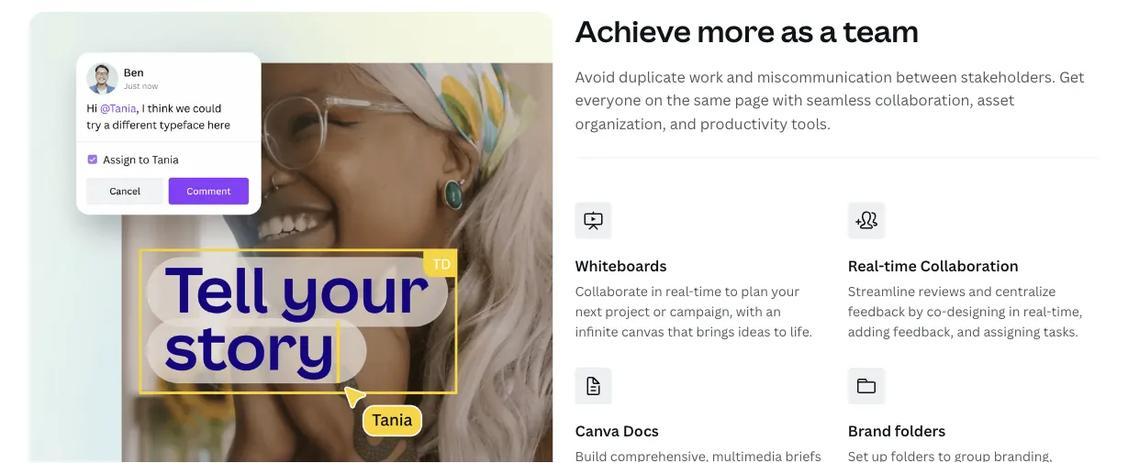 Task type: describe. For each thing, give the bounding box(es) containing it.
stakeholders.
[[961, 67, 1056, 87]]

1 vertical spatial to
[[774, 324, 787, 341]]

brand
[[848, 422, 892, 442]]

canva docs
[[575, 422, 659, 442]]

and down the
[[670, 114, 697, 134]]

work
[[689, 67, 723, 87]]

collaborate
[[575, 283, 648, 300]]

and up designing at the bottom right of page
[[969, 283, 992, 300]]

real-time collaboration streamline reviews and centralize feedback by co-designing in real-time, adding feedback, and assigning tasks.
[[848, 256, 1083, 341]]

feedback
[[848, 303, 905, 321]]

tasks.
[[1044, 324, 1079, 341]]

plan
[[741, 283, 768, 300]]

or
[[653, 303, 667, 321]]

get
[[1060, 67, 1085, 87]]

designing
[[947, 303, 1006, 321]]

assigning
[[984, 324, 1041, 341]]

seamless
[[807, 91, 872, 110]]

and down designing at the bottom right of page
[[957, 324, 981, 341]]

achieve
[[575, 11, 691, 51]]

feedback,
[[894, 324, 954, 341]]

0 vertical spatial to
[[725, 283, 738, 300]]

everyone
[[575, 91, 641, 110]]

on
[[645, 91, 663, 110]]

miscommunication
[[757, 67, 893, 87]]

streamline
[[848, 283, 916, 300]]

ideas
[[738, 324, 771, 341]]

adding
[[848, 324, 890, 341]]

canvas
[[622, 324, 665, 341]]

reviews
[[919, 283, 966, 300]]

with inside avoid duplicate work and miscommunication between stakeholders. get everyone on the same page with seamless collaboration, asset organization, and productivity tools.
[[773, 91, 803, 110]]

tools.
[[792, 114, 831, 134]]

the
[[667, 91, 690, 110]]

collaboration,
[[875, 91, 974, 110]]

time,
[[1052, 303, 1083, 321]]

avoid
[[575, 67, 615, 87]]

as
[[781, 11, 814, 51]]

real- inside whiteboards collaborate in real-time to plan your next project or campaign, with an infinite canvas that brings ideas to life.
[[666, 283, 694, 300]]



Task type: vqa. For each thing, say whether or not it's contained in the screenshot.
"centralize"
yes



Task type: locate. For each thing, give the bounding box(es) containing it.
1 horizontal spatial with
[[773, 91, 803, 110]]

by
[[908, 303, 924, 321]]

real- inside real-time collaboration streamline reviews and centralize feedback by co-designing in real-time, adding feedback, and assigning tasks.
[[1024, 303, 1052, 321]]

0 vertical spatial with
[[773, 91, 803, 110]]

co-
[[927, 303, 947, 321]]

same
[[694, 91, 731, 110]]

life.
[[790, 324, 813, 341]]

1 vertical spatial with
[[736, 303, 763, 321]]

1 horizontal spatial real-
[[1024, 303, 1052, 321]]

to left plan
[[725, 283, 738, 300]]

next
[[575, 303, 602, 321]]

whiteboards
[[575, 256, 667, 276]]

a
[[820, 11, 837, 51]]

to
[[725, 283, 738, 300], [774, 324, 787, 341]]

and
[[727, 67, 754, 87], [670, 114, 697, 134], [969, 283, 992, 300], [957, 324, 981, 341]]

asset
[[977, 91, 1015, 110]]

0 horizontal spatial with
[[736, 303, 763, 321]]

avoid duplicate work and miscommunication between stakeholders. get everyone on the same page with seamless collaboration, asset organization, and productivity tools.
[[575, 67, 1085, 134]]

time inside whiteboards collaborate in real-time to plan your next project or campaign, with an infinite canvas that brings ideas to life.
[[694, 283, 722, 300]]

canva
[[575, 422, 620, 442]]

brand folders
[[848, 422, 946, 442]]

0 vertical spatial time
[[885, 256, 917, 276]]

0 horizontal spatial real-
[[666, 283, 694, 300]]

campaign,
[[670, 303, 733, 321]]

project
[[605, 303, 650, 321]]

time
[[885, 256, 917, 276], [694, 283, 722, 300]]

folders
[[895, 422, 946, 442]]

in inside whiteboards collaborate in real-time to plan your next project or campaign, with an infinite canvas that brings ideas to life.
[[651, 283, 663, 300]]

centralize
[[996, 283, 1056, 300]]

page
[[735, 91, 769, 110]]

in inside real-time collaboration streamline reviews and centralize feedback by co-designing in real-time, adding feedback, and assigning tasks.
[[1009, 303, 1020, 321]]

brings
[[697, 324, 735, 341]]

docs
[[623, 422, 659, 442]]

organization,
[[575, 114, 667, 134]]

achieve more as a team
[[575, 11, 919, 51]]

1 vertical spatial real-
[[1024, 303, 1052, 321]]

with inside whiteboards collaborate in real-time to plan your next project or campaign, with an infinite canvas that brings ideas to life.
[[736, 303, 763, 321]]

more
[[697, 11, 775, 51]]

1 vertical spatial time
[[694, 283, 722, 300]]

real- up or
[[666, 283, 694, 300]]

1 horizontal spatial in
[[1009, 303, 1020, 321]]

1 horizontal spatial to
[[774, 324, 787, 341]]

and up page
[[727, 67, 754, 87]]

your
[[772, 283, 800, 300]]

time inside real-time collaboration streamline reviews and centralize feedback by co-designing in real-time, adding feedback, and assigning tasks.
[[885, 256, 917, 276]]

real-
[[666, 283, 694, 300], [1024, 303, 1052, 321]]

0 horizontal spatial time
[[694, 283, 722, 300]]

in up or
[[651, 283, 663, 300]]

with
[[773, 91, 803, 110], [736, 303, 763, 321]]

that
[[668, 324, 693, 341]]

in
[[651, 283, 663, 300], [1009, 303, 1020, 321]]

0 vertical spatial real-
[[666, 283, 694, 300]]

duplicate
[[619, 67, 686, 87]]

whiteboards collaborate in real-time to plan your next project or campaign, with an infinite canvas that brings ideas to life.
[[575, 256, 813, 341]]

time up streamline
[[885, 256, 917, 276]]

collaboration
[[921, 256, 1019, 276]]

between
[[896, 67, 958, 87]]

infinite
[[575, 324, 619, 341]]

an
[[766, 303, 781, 321]]

0 vertical spatial in
[[651, 283, 663, 300]]

with up "ideas"
[[736, 303, 763, 321]]

productivity
[[700, 114, 788, 134]]

real- down the centralize
[[1024, 303, 1052, 321]]

in up assigning
[[1009, 303, 1020, 321]]

with up tools.
[[773, 91, 803, 110]]

time up 'campaign,'
[[694, 283, 722, 300]]

to left life.
[[774, 324, 787, 341]]

0 horizontal spatial to
[[725, 283, 738, 300]]

team
[[843, 11, 919, 51]]

0 horizontal spatial in
[[651, 283, 663, 300]]

real-
[[848, 256, 885, 276]]

1 vertical spatial in
[[1009, 303, 1020, 321]]

1 horizontal spatial time
[[885, 256, 917, 276]]



